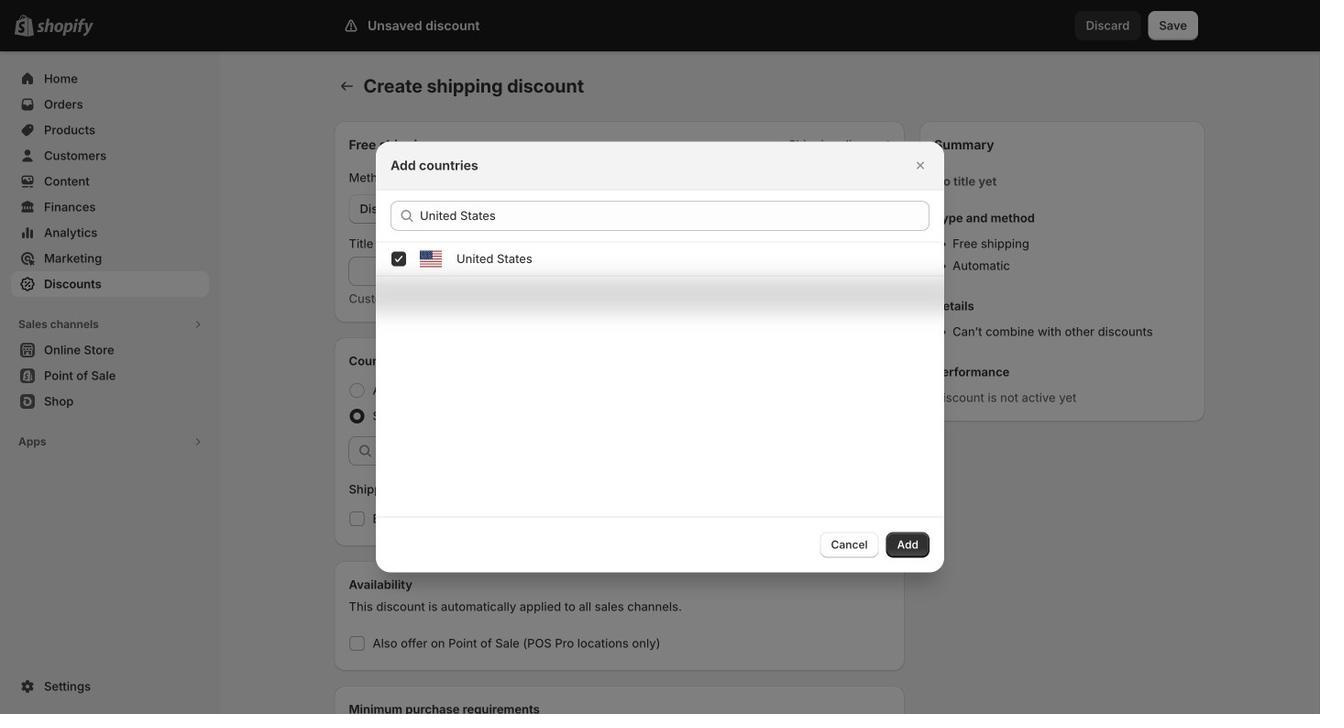 Task type: locate. For each thing, give the bounding box(es) containing it.
shopify image
[[37, 18, 94, 36]]

dialog
[[0, 142, 1321, 573]]

Search countries text field
[[420, 201, 930, 231]]



Task type: vqa. For each thing, say whether or not it's contained in the screenshot.
left Source
no



